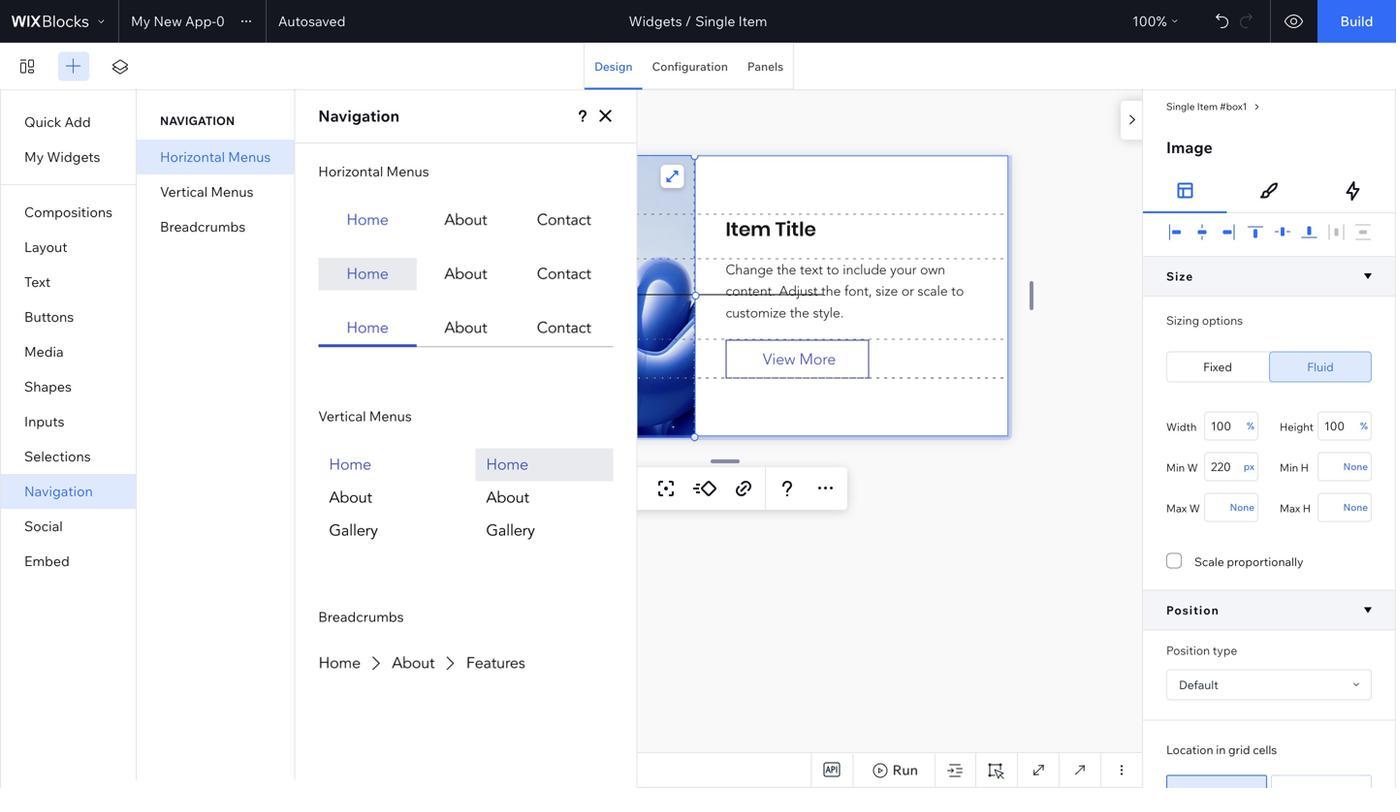 Task type: vqa. For each thing, say whether or not it's contained in the screenshot.


Task type: locate. For each thing, give the bounding box(es) containing it.
1 vertical spatial vertical menus
[[318, 408, 412, 425]]

image down the change
[[458, 519, 486, 531]]

w
[[1188, 461, 1198, 475], [1190, 502, 1200, 515]]

max
[[1167, 502, 1187, 515], [1280, 502, 1301, 515]]

0 vertical spatial widgets
[[629, 13, 682, 30]]

horizontal
[[160, 148, 225, 165], [318, 163, 383, 180]]

None text field
[[1205, 452, 1259, 482], [1318, 452, 1372, 482], [1318, 493, 1372, 522], [1205, 452, 1259, 482], [1318, 452, 1372, 482], [1318, 493, 1372, 522]]

widgets left the /
[[629, 13, 682, 30]]

0
[[216, 13, 225, 30]]

2 position from the top
[[1167, 643, 1210, 658]]

w down min w
[[1190, 502, 1200, 515]]

2 vertical spatial image
[[458, 519, 486, 531]]

inputs
[[24, 413, 65, 430]]

1 vertical spatial image
[[510, 480, 551, 497]]

my inside button
[[131, 13, 151, 30]]

% for width
[[1247, 420, 1255, 432]]

1 vertical spatial item
[[1197, 100, 1218, 112]]

none for max h
[[1344, 501, 1368, 514]]

image
[[1167, 138, 1213, 157], [510, 480, 551, 497], [458, 519, 486, 531]]

layout
[[24, 239, 67, 256]]

px
[[1244, 461, 1255, 473]]

2 horizontal spatial %
[[1361, 420, 1368, 432]]

0 horizontal spatial vertical menus
[[160, 183, 254, 200]]

w for min w
[[1188, 461, 1198, 475]]

menus
[[228, 148, 271, 165], [386, 163, 429, 180], [211, 183, 254, 200], [369, 408, 412, 425]]

my widgets
[[24, 148, 100, 165]]

position for position
[[1167, 603, 1220, 618]]

%
[[1157, 13, 1167, 30], [1247, 420, 1255, 432], [1361, 420, 1368, 432]]

image down 'single item #box1'
[[1167, 138, 1213, 157]]

1 horizontal spatial single
[[1167, 100, 1195, 112]]

1 vertical spatial h
[[1303, 502, 1311, 515]]

position
[[1167, 603, 1220, 618], [1167, 643, 1210, 658]]

type
[[1213, 643, 1238, 658]]

my new app-0
[[131, 13, 225, 30]]

% up 'single item #box1'
[[1157, 13, 1167, 30]]

min
[[1167, 461, 1185, 475], [1280, 461, 1299, 475]]

/
[[685, 13, 692, 30]]

0 horizontal spatial breadcrumbs
[[160, 218, 246, 235]]

0 vertical spatial vertical
[[160, 183, 208, 200]]

1 vertical spatial position
[[1167, 643, 1210, 658]]

fluid
[[1308, 360, 1334, 374]]

1 horizontal spatial max
[[1280, 502, 1301, 515]]

my down quick
[[24, 148, 44, 165]]

1 min from the left
[[1167, 461, 1185, 475]]

#box1
[[1220, 100, 1248, 112]]

min right px
[[1280, 461, 1299, 475]]

single left #box1
[[1167, 100, 1195, 112]]

build
[[1341, 13, 1374, 30]]

1 vertical spatial vertical
[[318, 408, 366, 425]]

% right height
[[1361, 420, 1368, 432]]

item
[[739, 13, 768, 30], [1197, 100, 1218, 112]]

0 horizontal spatial horizontal menus
[[160, 148, 271, 165]]

single right the /
[[696, 13, 736, 30]]

widgets
[[629, 13, 682, 30], [47, 148, 100, 165]]

item up panels
[[739, 13, 768, 30]]

text
[[24, 273, 51, 290]]

my left new
[[131, 13, 151, 30]]

cells
[[1253, 743, 1277, 757]]

0 horizontal spatial my
[[24, 148, 44, 165]]

1 vertical spatial single
[[1167, 100, 1195, 112]]

sizing
[[1167, 313, 1200, 328]]

1 max from the left
[[1167, 502, 1187, 515]]

1 horizontal spatial min
[[1280, 461, 1299, 475]]

0 vertical spatial w
[[1188, 461, 1198, 475]]

social
[[24, 518, 63, 535]]

0 horizontal spatial max
[[1167, 502, 1187, 515]]

breadcrumbs
[[160, 218, 246, 235], [318, 609, 404, 626]]

my
[[131, 13, 151, 30], [24, 148, 44, 165]]

1 horizontal spatial my
[[131, 13, 151, 30]]

w up max w
[[1188, 461, 1198, 475]]

1 horizontal spatial navigation
[[160, 113, 235, 128]]

location
[[1167, 743, 1214, 757]]

1 horizontal spatial %
[[1247, 420, 1255, 432]]

1 horizontal spatial vertical
[[318, 408, 366, 425]]

scale proportionally
[[1195, 555, 1304, 569]]

navigation
[[318, 106, 400, 126], [160, 113, 235, 128], [24, 483, 93, 500]]

embed
[[24, 553, 70, 570]]

h down height
[[1301, 461, 1309, 475]]

scale
[[1195, 555, 1225, 569]]

0 horizontal spatial %
[[1157, 13, 1167, 30]]

item left #box1
[[1197, 100, 1218, 112]]

widgets / single item
[[629, 13, 768, 30]]

2 horizontal spatial image
[[1167, 138, 1213, 157]]

max down min w
[[1167, 502, 1187, 515]]

max down min h
[[1280, 502, 1301, 515]]

none down px
[[1230, 501, 1255, 514]]

1 vertical spatial breadcrumbs
[[318, 609, 404, 626]]

0 vertical spatial single
[[696, 13, 736, 30]]

position up position type
[[1167, 603, 1220, 618]]

horizontal menus
[[160, 148, 271, 165], [318, 163, 429, 180]]

0 vertical spatial image
[[1167, 138, 1213, 157]]

none right min h
[[1344, 461, 1368, 473]]

2 max from the left
[[1280, 502, 1301, 515]]

None text field
[[1205, 412, 1259, 441], [1318, 412, 1372, 441], [1205, 493, 1259, 522], [1205, 412, 1259, 441], [1318, 412, 1372, 441], [1205, 493, 1259, 522]]

h
[[1301, 461, 1309, 475], [1303, 502, 1311, 515]]

0 horizontal spatial item
[[739, 13, 768, 30]]

100 %
[[1133, 13, 1167, 30]]

none
[[1344, 461, 1368, 473], [1230, 501, 1255, 514], [1344, 501, 1368, 514]]

autosaved
[[278, 13, 346, 30]]

image #imagex1
[[458, 519, 534, 531]]

buttons
[[24, 308, 74, 325]]

1 horizontal spatial horizontal
[[318, 163, 383, 180]]

min down width
[[1167, 461, 1185, 475]]

add
[[64, 113, 91, 130]]

position type
[[1167, 643, 1238, 658]]

0 horizontal spatial min
[[1167, 461, 1185, 475]]

height
[[1280, 420, 1314, 434]]

vertical
[[160, 183, 208, 200], [318, 408, 366, 425]]

none right max h
[[1344, 501, 1368, 514]]

app-
[[185, 13, 216, 30]]

run button
[[853, 754, 935, 787]]

1 vertical spatial my
[[24, 148, 44, 165]]

image for image #imagex1
[[458, 519, 486, 531]]

my for my widgets
[[24, 148, 44, 165]]

image up #imagex1
[[510, 480, 551, 497]]

w for max w
[[1190, 502, 1200, 515]]

my new app-0 button
[[131, 10, 258, 33]]

% up px
[[1247, 420, 1255, 432]]

0 horizontal spatial single
[[696, 13, 736, 30]]

1 position from the top
[[1167, 603, 1220, 618]]

1 vertical spatial widgets
[[47, 148, 100, 165]]

0 horizontal spatial image
[[458, 519, 486, 531]]

min for min w
[[1167, 461, 1185, 475]]

widgets down add
[[47, 148, 100, 165]]

2 min from the left
[[1280, 461, 1299, 475]]

h down min h
[[1303, 502, 1311, 515]]

0 vertical spatial h
[[1301, 461, 1309, 475]]

0 vertical spatial position
[[1167, 603, 1220, 618]]

configuration
[[652, 59, 728, 74]]

vertical menus
[[160, 183, 254, 200], [318, 408, 412, 425]]

quick add
[[24, 113, 91, 130]]

max w
[[1167, 502, 1200, 515]]

0 vertical spatial my
[[131, 13, 151, 30]]

0 horizontal spatial vertical
[[160, 183, 208, 200]]

single
[[696, 13, 736, 30], [1167, 100, 1195, 112]]

position up default
[[1167, 643, 1210, 658]]

1 vertical spatial w
[[1190, 502, 1200, 515]]

0 vertical spatial item
[[739, 13, 768, 30]]

panels
[[748, 59, 784, 74]]



Task type: describe. For each thing, give the bounding box(es) containing it.
position for position type
[[1167, 643, 1210, 658]]

location in grid cells
[[1167, 743, 1277, 757]]

single item #box1
[[1167, 100, 1248, 112]]

0 horizontal spatial widgets
[[47, 148, 100, 165]]

max for max h
[[1280, 502, 1301, 515]]

1 horizontal spatial item
[[1197, 100, 1218, 112]]

2 horizontal spatial navigation
[[318, 106, 400, 126]]

image for image
[[1167, 138, 1213, 157]]

proportionally
[[1227, 555, 1304, 569]]

h for min h
[[1301, 461, 1309, 475]]

min h
[[1280, 461, 1309, 475]]

my for my new app-0
[[131, 13, 151, 30]]

media
[[24, 343, 64, 360]]

0 horizontal spatial navigation
[[24, 483, 93, 500]]

change image
[[458, 480, 551, 497]]

0 horizontal spatial horizontal
[[160, 148, 225, 165]]

1 horizontal spatial widgets
[[629, 13, 682, 30]]

change
[[458, 480, 507, 497]]

max h
[[1280, 502, 1311, 515]]

build button
[[1318, 0, 1397, 43]]

default
[[1179, 678, 1219, 692]]

width
[[1167, 420, 1197, 434]]

1 horizontal spatial image
[[510, 480, 551, 497]]

1 horizontal spatial breadcrumbs
[[318, 609, 404, 626]]

#imagex1
[[488, 519, 534, 531]]

selections
[[24, 448, 91, 465]]

h for max h
[[1303, 502, 1311, 515]]

quick
[[24, 113, 61, 130]]

new
[[154, 13, 182, 30]]

0 vertical spatial breadcrumbs
[[160, 218, 246, 235]]

sizing options
[[1167, 313, 1243, 328]]

options
[[1202, 313, 1243, 328]]

min w
[[1167, 461, 1198, 475]]

min for min h
[[1280, 461, 1299, 475]]

run
[[893, 762, 918, 779]]

100
[[1133, 13, 1157, 30]]

compositions
[[24, 204, 112, 221]]

none for max w
[[1230, 501, 1255, 514]]

shapes
[[24, 378, 72, 395]]

design
[[595, 59, 633, 74]]

fixed
[[1204, 360, 1233, 374]]

1 horizontal spatial vertical menus
[[318, 408, 412, 425]]

size
[[1167, 269, 1194, 284]]

grid
[[1229, 743, 1251, 757]]

0 vertical spatial vertical menus
[[160, 183, 254, 200]]

% for height
[[1361, 420, 1368, 432]]

none for min h
[[1344, 461, 1368, 473]]

in
[[1216, 743, 1226, 757]]

1 horizontal spatial horizontal menus
[[318, 163, 429, 180]]

max for max w
[[1167, 502, 1187, 515]]



